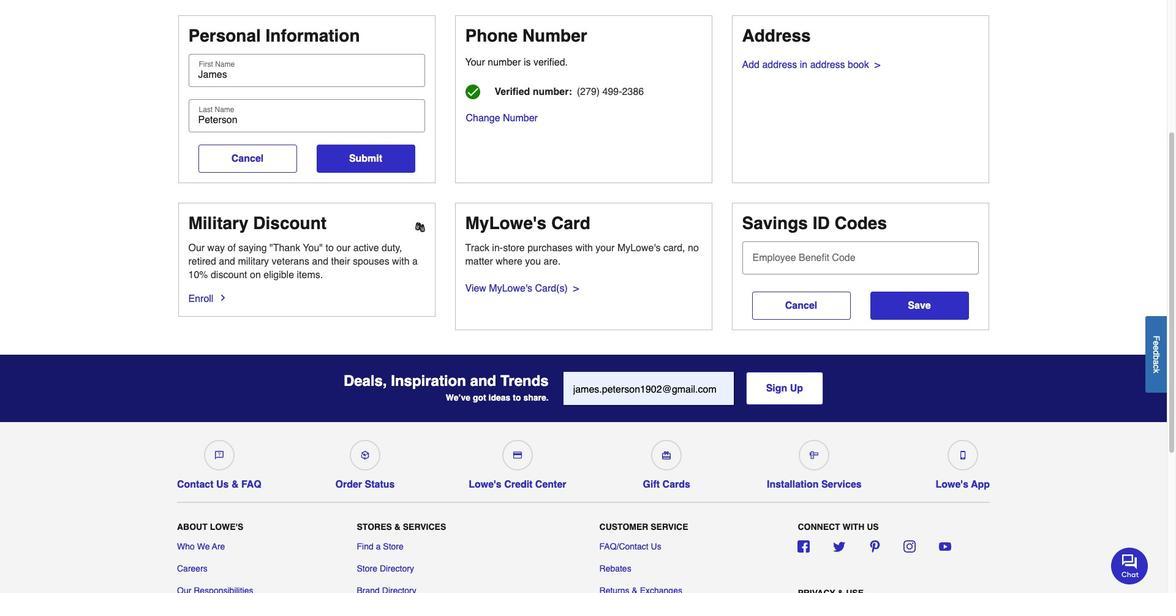 Task type: describe. For each thing, give the bounding box(es) containing it.
gift cards
[[643, 479, 690, 490]]

checkmark image
[[465, 85, 480, 99]]

mobile image
[[959, 451, 967, 460]]

directory
[[380, 564, 414, 574]]

2 vertical spatial mylowe's
[[489, 283, 532, 294]]

facebook image
[[798, 540, 810, 553]]

a inside our way of saying "thank you" to our active duty, retired and military veterans and their spouses with a 10% discount on eligible items.
[[412, 256, 418, 267]]

discount
[[253, 213, 327, 233]]

rebates
[[600, 564, 632, 574]]

number:
[[533, 86, 572, 97]]

gift
[[643, 479, 660, 490]]

cancel for submit
[[231, 153, 264, 164]]

credit
[[504, 479, 533, 490]]

f e e d b a c k button
[[1146, 316, 1167, 393]]

gift cards link
[[640, 435, 693, 490]]

customer
[[600, 522, 648, 532]]

faq/contact us
[[600, 542, 662, 551]]

contact
[[177, 479, 214, 490]]

us for faq/contact
[[651, 542, 662, 551]]

0 vertical spatial &
[[232, 479, 239, 490]]

c
[[1152, 364, 1162, 369]]

change
[[466, 113, 500, 124]]

store inside "find a store" "link"
[[383, 542, 404, 551]]

you"
[[303, 243, 323, 254]]

pinterest image
[[869, 540, 881, 553]]

d
[[1152, 350, 1162, 355]]

0 vertical spatial mylowe's
[[465, 213, 547, 233]]

military
[[188, 213, 248, 233]]

store directory link
[[357, 562, 414, 575]]

sign
[[766, 383, 788, 394]]

military discount
[[188, 213, 327, 233]]

store inside store directory link
[[357, 564, 377, 574]]

instagram image
[[904, 540, 916, 553]]

1 horizontal spatial and
[[312, 256, 328, 267]]

mylowe's card
[[465, 213, 591, 233]]

cancel button for submit
[[198, 145, 297, 173]]

cancel button for save
[[752, 292, 851, 320]]

change number button
[[465, 112, 539, 125]]

enroll link
[[188, 292, 213, 306]]

address
[[742, 26, 811, 45]]

our
[[188, 243, 205, 254]]

find a store
[[357, 542, 404, 551]]

store
[[503, 243, 525, 254]]

twitter image
[[833, 540, 846, 553]]

faq
[[241, 479, 262, 490]]

order
[[335, 479, 362, 490]]

code
[[832, 252, 856, 263]]

number for phone number
[[523, 26, 587, 45]]

dogtags image
[[415, 222, 425, 232]]

pickup image
[[361, 451, 369, 460]]

matter
[[465, 256, 493, 267]]

sign up button
[[746, 372, 824, 405]]

are.
[[544, 256, 561, 267]]

add address in address book  > link
[[742, 58, 880, 72]]

stores
[[357, 522, 392, 532]]

connect
[[798, 522, 840, 532]]

number
[[488, 57, 521, 68]]

services inside installation services "link"
[[822, 479, 862, 490]]

connect with us
[[798, 522, 879, 532]]

dimensions image
[[810, 451, 819, 460]]

last
[[199, 105, 213, 114]]

gift card image
[[663, 451, 671, 460]]

credit card image
[[513, 451, 522, 460]]

contact us & faq
[[177, 479, 262, 490]]

installation
[[767, 479, 819, 490]]

stores & services
[[357, 522, 446, 532]]

is
[[524, 57, 531, 68]]

Email Address email field
[[563, 372, 734, 405]]

store directory
[[357, 564, 414, 574]]

0 horizontal spatial lowe's
[[210, 522, 243, 532]]

your
[[465, 57, 485, 68]]

saying
[[239, 243, 267, 254]]

contact us & faq link
[[177, 435, 262, 490]]

items.
[[297, 270, 323, 281]]

2 address from the left
[[810, 59, 845, 70]]

trends
[[501, 373, 549, 390]]

got
[[473, 393, 486, 403]]

us
[[867, 522, 879, 532]]

personal
[[188, 26, 261, 45]]

app
[[971, 479, 990, 490]]

personal information
[[188, 26, 360, 45]]

0 horizontal spatial services
[[403, 522, 446, 532]]

mylowe's inside track in-store purchases with your mylowe's card, no matter where you are.
[[618, 243, 661, 254]]

with
[[843, 522, 865, 532]]

(279)
[[577, 86, 600, 97]]

track
[[465, 243, 490, 254]]

your
[[596, 243, 615, 254]]

save
[[908, 300, 931, 311]]

lowe's app link
[[936, 435, 990, 490]]

and inside deals, inspiration and trends we've got ideas to share.
[[470, 373, 496, 390]]

no
[[688, 243, 699, 254]]

share.
[[524, 393, 549, 403]]

phone number
[[465, 26, 587, 45]]

we've
[[446, 393, 471, 403]]

deals, inspiration and trends we've got ideas to share.
[[344, 373, 549, 403]]

lowe's for lowe's app
[[936, 479, 969, 490]]

card
[[551, 213, 591, 233]]

who
[[177, 542, 195, 551]]

inspiration
[[391, 373, 466, 390]]

careers link
[[177, 562, 208, 575]]

phone
[[465, 26, 518, 45]]

chat invite button image
[[1111, 547, 1149, 585]]

id
[[813, 213, 830, 233]]

deals,
[[344, 373, 387, 390]]

veterans
[[272, 256, 309, 267]]

employee benefit code
[[753, 252, 856, 263]]

a inside button
[[1152, 360, 1162, 364]]

up
[[790, 383, 803, 394]]

military
[[238, 256, 269, 267]]



Task type: vqa. For each thing, say whether or not it's contained in the screenshot.


Task type: locate. For each thing, give the bounding box(es) containing it.
to right ideas
[[513, 393, 521, 403]]

installation services
[[767, 479, 862, 490]]

lowe's
[[469, 479, 502, 490], [936, 479, 969, 490], [210, 522, 243, 532]]

name for first name
[[215, 60, 235, 69]]

name right 'last'
[[215, 105, 234, 114]]

sign up
[[766, 383, 803, 394]]

1 horizontal spatial &
[[394, 522, 401, 532]]

store down find at the left bottom of the page
[[357, 564, 377, 574]]

first
[[199, 60, 213, 69]]

last name
[[199, 105, 234, 114]]

number inside button
[[503, 113, 538, 124]]

0 horizontal spatial cancel
[[231, 153, 264, 164]]

0 vertical spatial us
[[216, 479, 229, 490]]

name right the first
[[215, 60, 235, 69]]

us right contact
[[216, 479, 229, 490]]

to inside deals, inspiration and trends we've got ideas to share.
[[513, 393, 521, 403]]

add address in address book  >
[[742, 59, 880, 70]]

address right in
[[810, 59, 845, 70]]

way
[[207, 243, 225, 254]]

2 vertical spatial a
[[376, 542, 381, 551]]

0 horizontal spatial cancel button
[[198, 145, 297, 173]]

2 horizontal spatial lowe's
[[936, 479, 969, 490]]

are
[[212, 542, 225, 551]]

submit button
[[316, 145, 415, 173]]

who we are link
[[177, 540, 225, 553]]

to
[[326, 243, 334, 254], [513, 393, 521, 403]]

1 vertical spatial number
[[503, 113, 538, 124]]

cancel
[[231, 153, 264, 164], [785, 300, 818, 311]]

1 horizontal spatial store
[[383, 542, 404, 551]]

1 horizontal spatial address
[[810, 59, 845, 70]]

with inside our way of saying "thank you" to our active duty, retired and military veterans and their spouses with a 10% discount on eligible items.
[[392, 256, 410, 267]]

name for last name
[[215, 105, 234, 114]]

Last Name text field
[[193, 114, 420, 126]]

1 vertical spatial mylowe's
[[618, 243, 661, 254]]

of
[[228, 243, 236, 254]]

lowe's left credit
[[469, 479, 502, 490]]

order status
[[335, 479, 395, 490]]

ideas
[[489, 393, 511, 403]]

"thank
[[270, 243, 300, 254]]

cards
[[663, 479, 690, 490]]

us
[[216, 479, 229, 490], [651, 542, 662, 551]]

a inside "link"
[[376, 542, 381, 551]]

store down stores & services
[[383, 542, 404, 551]]

1 horizontal spatial cancel
[[785, 300, 818, 311]]

cancel for save
[[785, 300, 818, 311]]

0 horizontal spatial store
[[357, 564, 377, 574]]

1 address from the left
[[762, 59, 797, 70]]

we
[[197, 542, 210, 551]]

1 horizontal spatial to
[[513, 393, 521, 403]]

us down 'customer service'
[[651, 542, 662, 551]]

0 horizontal spatial a
[[376, 542, 381, 551]]

0 vertical spatial to
[[326, 243, 334, 254]]

&
[[232, 479, 239, 490], [394, 522, 401, 532]]

you
[[525, 256, 541, 267]]

discount
[[211, 270, 247, 281]]

2 horizontal spatial a
[[1152, 360, 1162, 364]]

savings
[[742, 213, 808, 233]]

cancel button
[[198, 145, 297, 173], [752, 292, 851, 320]]

mylowe's
[[465, 213, 547, 233], [618, 243, 661, 254], [489, 283, 532, 294]]

and down you"
[[312, 256, 328, 267]]

1 horizontal spatial us
[[651, 542, 662, 551]]

services
[[822, 479, 862, 490], [403, 522, 446, 532]]

address left in
[[762, 59, 797, 70]]

1 vertical spatial name
[[215, 105, 234, 114]]

0 horizontal spatial &
[[232, 479, 239, 490]]

1 vertical spatial store
[[357, 564, 377, 574]]

k
[[1152, 369, 1162, 373]]

with inside track in-store purchases with your mylowe's card, no matter where you are.
[[576, 243, 593, 254]]

and up got on the left of page
[[470, 373, 496, 390]]

find a store link
[[357, 540, 404, 553]]

installation services link
[[767, 435, 862, 490]]

chevron right image
[[218, 293, 228, 303]]

address
[[762, 59, 797, 70], [810, 59, 845, 70]]

lowe's credit center link
[[469, 435, 566, 490]]

mylowe's up store
[[465, 213, 547, 233]]

1 horizontal spatial services
[[822, 479, 862, 490]]

savings id codes
[[742, 213, 887, 233]]

cancel button down last name
[[198, 145, 297, 173]]

1 horizontal spatial lowe's
[[469, 479, 502, 490]]

1 vertical spatial &
[[394, 522, 401, 532]]

1 vertical spatial us
[[651, 542, 662, 551]]

rebates link
[[600, 562, 632, 575]]

499-
[[603, 86, 622, 97]]

name
[[215, 60, 235, 69], [215, 105, 234, 114]]

1 horizontal spatial with
[[576, 243, 593, 254]]

10%
[[188, 270, 208, 281]]

0 vertical spatial with
[[576, 243, 593, 254]]

cancel down last name
[[231, 153, 264, 164]]

sign up form
[[563, 372, 824, 406]]

& left faq
[[232, 479, 239, 490]]

0 horizontal spatial to
[[326, 243, 334, 254]]

duty,
[[382, 243, 402, 254]]

about
[[177, 522, 208, 532]]

in-
[[492, 243, 503, 254]]

view mylowe's card(s)  > link
[[465, 281, 579, 296]]

faq/contact
[[600, 542, 649, 551]]

view mylowe's card(s)  >
[[465, 283, 579, 294]]

a right find at the left bottom of the page
[[376, 542, 381, 551]]

track in-store purchases with your mylowe's card, no matter where you are.
[[465, 243, 699, 267]]

services up connect with us
[[822, 479, 862, 490]]

0 vertical spatial number
[[523, 26, 587, 45]]

center
[[535, 479, 566, 490]]

mylowe's right your
[[618, 243, 661, 254]]

to inside our way of saying "thank you" to our active duty, retired and military veterans and their spouses with a 10% discount on eligible items.
[[326, 243, 334, 254]]

lowe's left app on the bottom right of page
[[936, 479, 969, 490]]

2 horizontal spatial and
[[470, 373, 496, 390]]

0 horizontal spatial and
[[219, 256, 235, 267]]

e up d
[[1152, 341, 1162, 345]]

youtube image
[[939, 540, 951, 553]]

save button
[[870, 292, 969, 320]]

0 vertical spatial name
[[215, 60, 235, 69]]

cancel button down employee benefit code
[[752, 292, 851, 320]]

First Name text field
[[193, 69, 420, 81]]

our
[[337, 243, 351, 254]]

2 e from the top
[[1152, 345, 1162, 350]]

view
[[465, 283, 486, 294]]

with
[[576, 243, 593, 254], [392, 256, 410, 267]]

faq/contact us link
[[600, 540, 662, 553]]

spouses
[[353, 256, 389, 267]]

e up b
[[1152, 345, 1162, 350]]

lowe's app
[[936, 479, 990, 490]]

benefit
[[799, 252, 830, 263]]

lowe's up are
[[210, 522, 243, 532]]

with left your
[[576, 243, 593, 254]]

f
[[1152, 335, 1162, 341]]

purchases
[[528, 243, 573, 254]]

1 vertical spatial services
[[403, 522, 446, 532]]

enroll
[[188, 293, 213, 305]]

verified number: (279) 499-2386
[[495, 86, 644, 97]]

1 vertical spatial with
[[392, 256, 410, 267]]

1 horizontal spatial a
[[412, 256, 418, 267]]

number up verified.
[[523, 26, 587, 45]]

service
[[651, 522, 688, 532]]

order status link
[[335, 435, 395, 490]]

mylowe's down where
[[489, 283, 532, 294]]

in
[[800, 59, 808, 70]]

customer care image
[[215, 451, 224, 460]]

1 vertical spatial a
[[1152, 360, 1162, 364]]

0 horizontal spatial address
[[762, 59, 797, 70]]

1 e from the top
[[1152, 341, 1162, 345]]

card(s)  >
[[535, 283, 579, 294]]

careers
[[177, 564, 208, 574]]

retired
[[188, 256, 216, 267]]

Employee Benefit Code text field
[[747, 241, 974, 268]]

1 vertical spatial cancel button
[[752, 292, 851, 320]]

1 horizontal spatial cancel button
[[752, 292, 851, 320]]

lowe's for lowe's credit center
[[469, 479, 502, 490]]

0 vertical spatial a
[[412, 256, 418, 267]]

your number is verified.
[[465, 57, 568, 68]]

and up discount
[[219, 256, 235, 267]]

us for contact
[[216, 479, 229, 490]]

to left our
[[326, 243, 334, 254]]

1 vertical spatial to
[[513, 393, 521, 403]]

a down dogtags image
[[412, 256, 418, 267]]

and
[[219, 256, 235, 267], [312, 256, 328, 267], [470, 373, 496, 390]]

services up find a store
[[403, 522, 446, 532]]

customer service
[[600, 522, 688, 532]]

eligible
[[264, 270, 294, 281]]

0 vertical spatial store
[[383, 542, 404, 551]]

a up k
[[1152, 360, 1162, 364]]

book  >
[[848, 59, 880, 70]]

with down duty,
[[392, 256, 410, 267]]

cancel down employee benefit code
[[785, 300, 818, 311]]

status
[[365, 479, 395, 490]]

0 horizontal spatial us
[[216, 479, 229, 490]]

0 horizontal spatial with
[[392, 256, 410, 267]]

number down "verified"
[[503, 113, 538, 124]]

e
[[1152, 341, 1162, 345], [1152, 345, 1162, 350]]

0 vertical spatial cancel
[[231, 153, 264, 164]]

add
[[742, 59, 760, 70]]

where
[[496, 256, 523, 267]]

number for change number
[[503, 113, 538, 124]]

0 vertical spatial cancel button
[[198, 145, 297, 173]]

0 vertical spatial services
[[822, 479, 862, 490]]

1 vertical spatial cancel
[[785, 300, 818, 311]]

& right stores
[[394, 522, 401, 532]]



